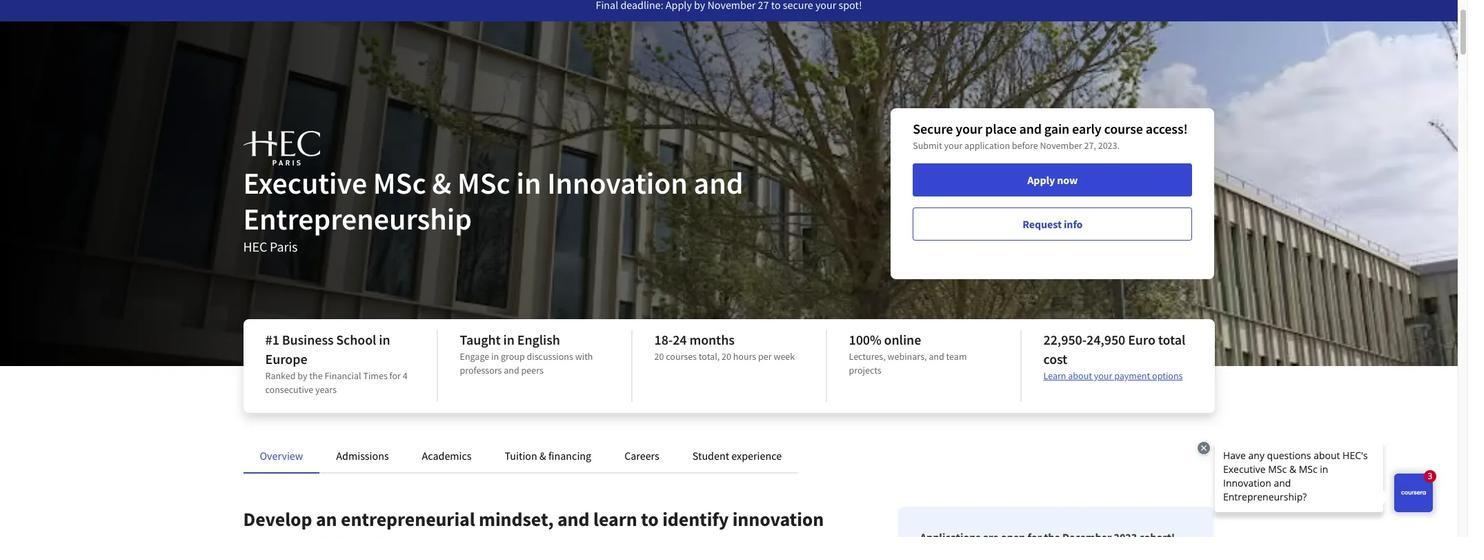 Task type: vqa. For each thing, say whether or not it's contained in the screenshot.
the served
no



Task type: describe. For each thing, give the bounding box(es) containing it.
identify
[[663, 507, 729, 532]]

tuition & financing link
[[505, 449, 592, 463]]

learn about your payment options link
[[1044, 370, 1183, 382]]

22,950-
[[1044, 331, 1087, 348]]

100%
[[849, 331, 882, 348]]

tuition
[[505, 449, 537, 463]]

1 vertical spatial &
[[540, 449, 546, 463]]

secure
[[913, 120, 953, 137]]

online
[[884, 331, 921, 348]]

consecutive
[[265, 384, 313, 396]]

and inside executive msc & msc in innovation and entrepreneurship hec paris
[[694, 164, 744, 202]]

& inside executive msc & msc in innovation and entrepreneurship hec paris
[[432, 164, 452, 202]]

100% online lectures, webinars, and team projects
[[849, 331, 967, 377]]

courses
[[666, 351, 697, 363]]

november
[[1040, 139, 1083, 152]]

professors
[[460, 364, 502, 377]]

total,
[[699, 351, 720, 363]]

18-
[[655, 331, 673, 348]]

hec inside executive msc & msc in innovation and entrepreneurship hec paris
[[243, 238, 267, 255]]

per
[[758, 351, 772, 363]]

hec inside develop an entrepreneurial mindset, and learn to identify innovation opportunities with hec paris
[[406, 532, 440, 538]]

and inside taught in english engage in group discussions with professors and peers
[[504, 364, 519, 377]]

early
[[1072, 120, 1102, 137]]

22,950-24,950 euro total cost learn about your payment options
[[1044, 331, 1186, 382]]

0 vertical spatial your
[[956, 120, 983, 137]]

hours
[[733, 351, 757, 363]]

entrepreneurship
[[243, 200, 472, 238]]

admissions
[[336, 449, 389, 463]]

by
[[298, 370, 307, 382]]

discussions
[[527, 351, 573, 363]]

application
[[965, 139, 1010, 152]]

before
[[1012, 139, 1038, 152]]

for
[[390, 370, 401, 382]]

europe
[[265, 351, 307, 368]]

options
[[1152, 370, 1183, 382]]

gain
[[1045, 120, 1070, 137]]

with inside taught in english engage in group discussions with professors and peers
[[575, 351, 593, 363]]

cost
[[1044, 351, 1068, 368]]

with inside develop an entrepreneurial mindset, and learn to identify innovation opportunities with hec paris
[[363, 532, 402, 538]]

financial
[[325, 370, 361, 382]]

request info
[[1023, 217, 1083, 231]]

your inside 22,950-24,950 euro total cost learn about your payment options
[[1094, 370, 1113, 382]]

now
[[1057, 173, 1078, 187]]

about
[[1068, 370, 1092, 382]]

academics
[[422, 449, 472, 463]]

18-24 months 20 courses total, 20 hours per week
[[655, 331, 795, 363]]

lectures,
[[849, 351, 886, 363]]

info
[[1064, 217, 1083, 231]]

innovation
[[547, 164, 688, 202]]

in inside #1 business school in europe ranked by the financial times for 4 consecutive years
[[379, 331, 390, 348]]

admissions link
[[336, 449, 389, 463]]

euro
[[1128, 331, 1156, 348]]

tuition & financing
[[505, 449, 592, 463]]

apply
[[1028, 173, 1055, 187]]

student experience
[[693, 449, 782, 463]]

course
[[1105, 120, 1143, 137]]

27,
[[1084, 139, 1096, 152]]

learn
[[593, 507, 637, 532]]

week
[[774, 351, 795, 363]]

2 msc from the left
[[458, 164, 511, 202]]

careers
[[625, 449, 660, 463]]

school
[[336, 331, 376, 348]]

engage
[[460, 351, 489, 363]]



Task type: locate. For each thing, give the bounding box(es) containing it.
1 vertical spatial with
[[363, 532, 402, 538]]

#1 business school in europe ranked by the financial times for 4 consecutive years
[[265, 331, 408, 396]]

request info button
[[913, 208, 1193, 241]]

hec
[[243, 238, 267, 255], [406, 532, 440, 538]]

0 vertical spatial &
[[432, 164, 452, 202]]

executive
[[243, 164, 367, 202]]

taught in english engage in group discussions with professors and peers
[[460, 331, 593, 377]]

msc
[[373, 164, 426, 202], [458, 164, 511, 202]]

apply now
[[1028, 173, 1078, 187]]

1 horizontal spatial hec
[[406, 532, 440, 538]]

mindset,
[[479, 507, 554, 532]]

and inside develop an entrepreneurial mindset, and learn to identify innovation opportunities with hec paris
[[558, 507, 590, 532]]

24
[[673, 331, 687, 348]]

request
[[1023, 217, 1062, 231]]

overview link
[[260, 449, 303, 463]]

1 horizontal spatial &
[[540, 449, 546, 463]]

submit
[[913, 139, 943, 152]]

paris inside develop an entrepreneurial mindset, and learn to identify innovation opportunities with hec paris
[[444, 532, 487, 538]]

entrepreneurial
[[341, 507, 475, 532]]

#1
[[265, 331, 279, 348]]

develop
[[243, 507, 312, 532]]

in
[[517, 164, 541, 202], [379, 331, 390, 348], [503, 331, 515, 348], [491, 351, 499, 363]]

times
[[363, 370, 388, 382]]

peers
[[521, 364, 544, 377]]

paris
[[270, 238, 298, 255], [444, 532, 487, 538]]

payment
[[1115, 370, 1151, 382]]

your right submit
[[944, 139, 963, 152]]

total
[[1158, 331, 1186, 348]]

2 20 from the left
[[722, 351, 731, 363]]

20
[[655, 351, 664, 363], [722, 351, 731, 363]]

overview
[[260, 449, 303, 463]]

0 vertical spatial paris
[[270, 238, 298, 255]]

20 right total, on the bottom
[[722, 351, 731, 363]]

student
[[693, 449, 729, 463]]

0 horizontal spatial paris
[[270, 238, 298, 255]]

access!
[[1146, 120, 1188, 137]]

an
[[316, 507, 337, 532]]

taught
[[460, 331, 501, 348]]

secure your place and gain early course access! submit your application before november 27, 2023.
[[913, 120, 1188, 152]]

student experience link
[[693, 449, 782, 463]]

and inside 100% online lectures, webinars, and team projects
[[929, 351, 945, 363]]

with right an on the left
[[363, 532, 402, 538]]

1 horizontal spatial paris
[[444, 532, 487, 538]]

english
[[517, 331, 560, 348]]

1 msc from the left
[[373, 164, 426, 202]]

0 vertical spatial hec
[[243, 238, 267, 255]]

projects
[[849, 364, 882, 377]]

0 horizontal spatial hec
[[243, 238, 267, 255]]

1 vertical spatial paris
[[444, 532, 487, 538]]

1 vertical spatial your
[[944, 139, 963, 152]]

in inside executive msc & msc in innovation and entrepreneurship hec paris
[[517, 164, 541, 202]]

with
[[575, 351, 593, 363], [363, 532, 402, 538]]

to
[[641, 507, 659, 532]]

your right about
[[1094, 370, 1113, 382]]

0 horizontal spatial 20
[[655, 351, 664, 363]]

1 vertical spatial hec
[[406, 532, 440, 538]]

your up the application
[[956, 120, 983, 137]]

2023.
[[1098, 139, 1120, 152]]

team
[[947, 351, 967, 363]]

24,950
[[1087, 331, 1126, 348]]

20 down 18-
[[655, 351, 664, 363]]

0 horizontal spatial &
[[432, 164, 452, 202]]

1 horizontal spatial with
[[575, 351, 593, 363]]

and
[[1020, 120, 1042, 137], [694, 164, 744, 202], [929, 351, 945, 363], [504, 364, 519, 377], [558, 507, 590, 532]]

financing
[[549, 449, 592, 463]]

place
[[986, 120, 1017, 137]]

1 20 from the left
[[655, 351, 664, 363]]

4
[[403, 370, 408, 382]]

2 vertical spatial your
[[1094, 370, 1113, 382]]

months
[[690, 331, 735, 348]]

careers link
[[625, 449, 660, 463]]

apply now button
[[913, 164, 1193, 197]]

1 horizontal spatial 20
[[722, 351, 731, 363]]

with right the 'discussions'
[[575, 351, 593, 363]]

hec paris logo image
[[243, 131, 320, 166]]

business
[[282, 331, 334, 348]]

group
[[501, 351, 525, 363]]

and inside secure your place and gain early course access! submit your application before november 27, 2023.
[[1020, 120, 1042, 137]]

innovation
[[733, 507, 824, 532]]

0 horizontal spatial msc
[[373, 164, 426, 202]]

1 horizontal spatial msc
[[458, 164, 511, 202]]

paris inside executive msc & msc in innovation and entrepreneurship hec paris
[[270, 238, 298, 255]]

learn
[[1044, 370, 1067, 382]]

the
[[309, 370, 323, 382]]

opportunities
[[243, 532, 360, 538]]

ranked
[[265, 370, 296, 382]]

develop an entrepreneurial mindset, and learn to identify innovation opportunities with hec paris
[[243, 507, 824, 538]]

years
[[315, 384, 337, 396]]

webinars,
[[888, 351, 927, 363]]

0 horizontal spatial with
[[363, 532, 402, 538]]

executive msc & msc in innovation and entrepreneurship hec paris
[[243, 164, 744, 255]]

academics link
[[422, 449, 472, 463]]

experience
[[732, 449, 782, 463]]

&
[[432, 164, 452, 202], [540, 449, 546, 463]]

0 vertical spatial with
[[575, 351, 593, 363]]



